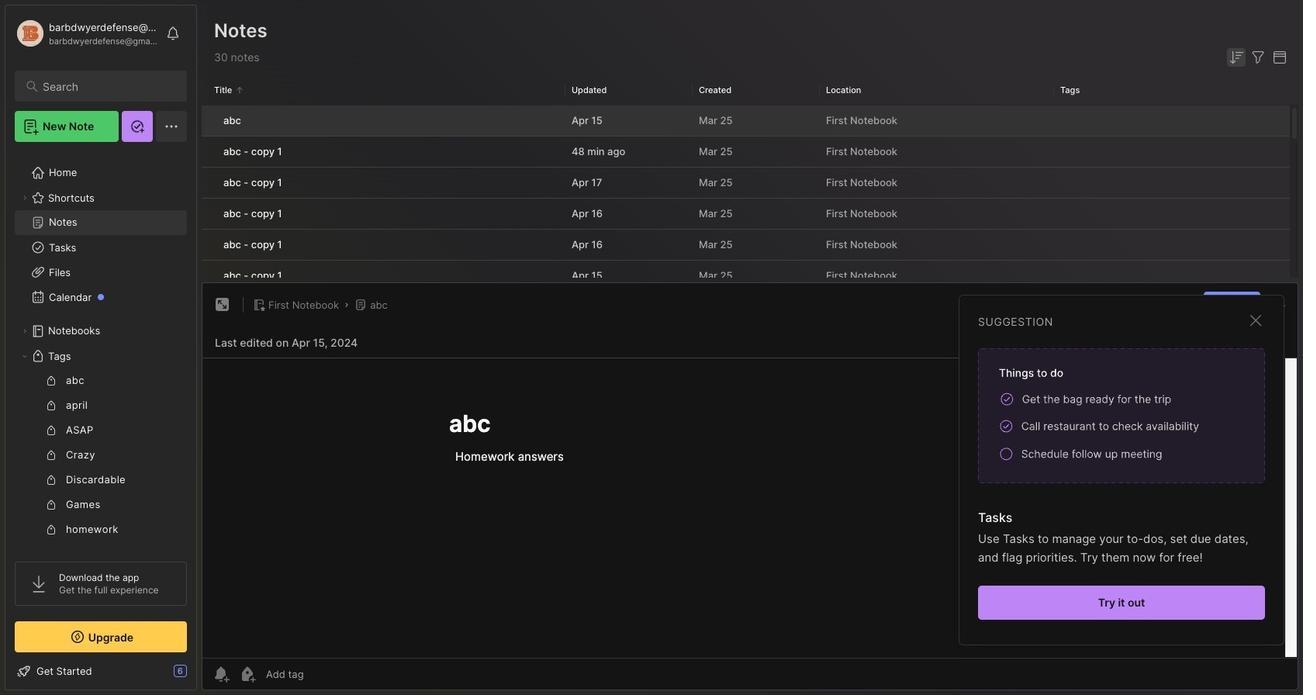 Task type: locate. For each thing, give the bounding box(es) containing it.
add tag image
[[238, 665, 257, 683]]

Sort options field
[[1227, 48, 1246, 67]]

expand notebooks image
[[20, 327, 29, 336]]

expand note image
[[213, 296, 232, 314]]

2 cell from the top
[[202, 137, 214, 167]]

Add tag field
[[265, 667, 382, 681]]

cell
[[202, 105, 214, 136], [202, 137, 214, 167], [202, 168, 214, 198], [202, 199, 214, 229], [202, 230, 214, 260], [202, 261, 214, 291]]

row group
[[202, 105, 1290, 695]]

expand tags image
[[20, 351, 29, 361]]

5 cell from the top
[[202, 230, 214, 260]]

3 cell from the top
[[202, 168, 214, 198]]

None search field
[[43, 77, 173, 95]]

group
[[15, 368, 187, 695]]

Account field
[[15, 18, 158, 49]]

click to collapse image
[[196, 666, 207, 685]]

1 cell from the top
[[202, 105, 214, 136]]

tree
[[5, 151, 196, 695]]

add a reminder image
[[212, 665, 230, 683]]



Task type: vqa. For each thing, say whether or not it's contained in the screenshot.
'MORNING' within the things to do organize files - morning task
no



Task type: describe. For each thing, give the bounding box(es) containing it.
note window element
[[202, 283, 1298, 694]]

main element
[[0, 0, 202, 695]]

Note Editor text field
[[202, 358, 1298, 658]]

View options field
[[1267, 48, 1289, 67]]

group inside tree
[[15, 368, 187, 695]]

none search field inside main element
[[43, 77, 173, 95]]

4 cell from the top
[[202, 199, 214, 229]]

tree inside main element
[[5, 151, 196, 695]]

Add filters field
[[1249, 48, 1267, 67]]

add filters image
[[1249, 48, 1267, 67]]

6 cell from the top
[[202, 261, 214, 291]]

Search text field
[[43, 79, 173, 94]]

Help and Learning task checklist field
[[5, 659, 196, 683]]



